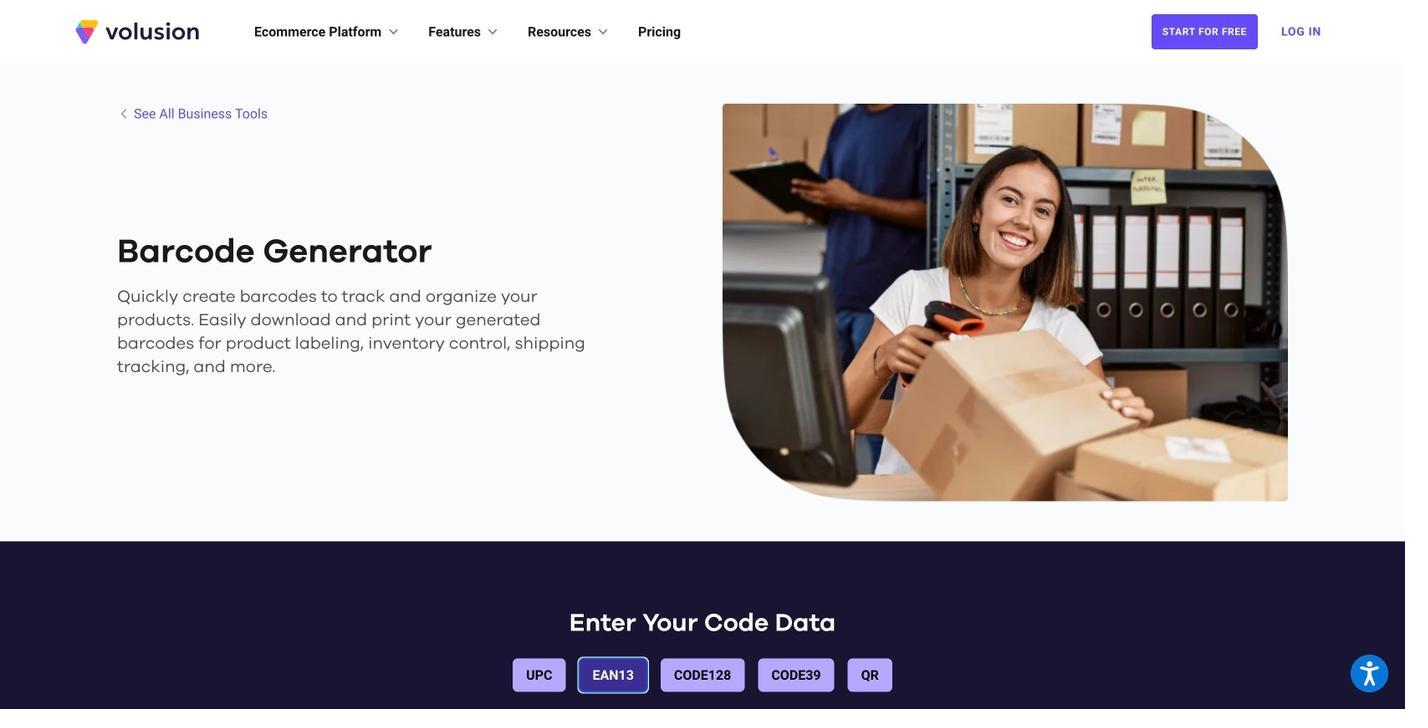 Task type: describe. For each thing, give the bounding box(es) containing it.
open accessibe: accessibility options, statement and help image
[[1361, 662, 1380, 686]]



Task type: vqa. For each thing, say whether or not it's contained in the screenshot.
continuously
no



